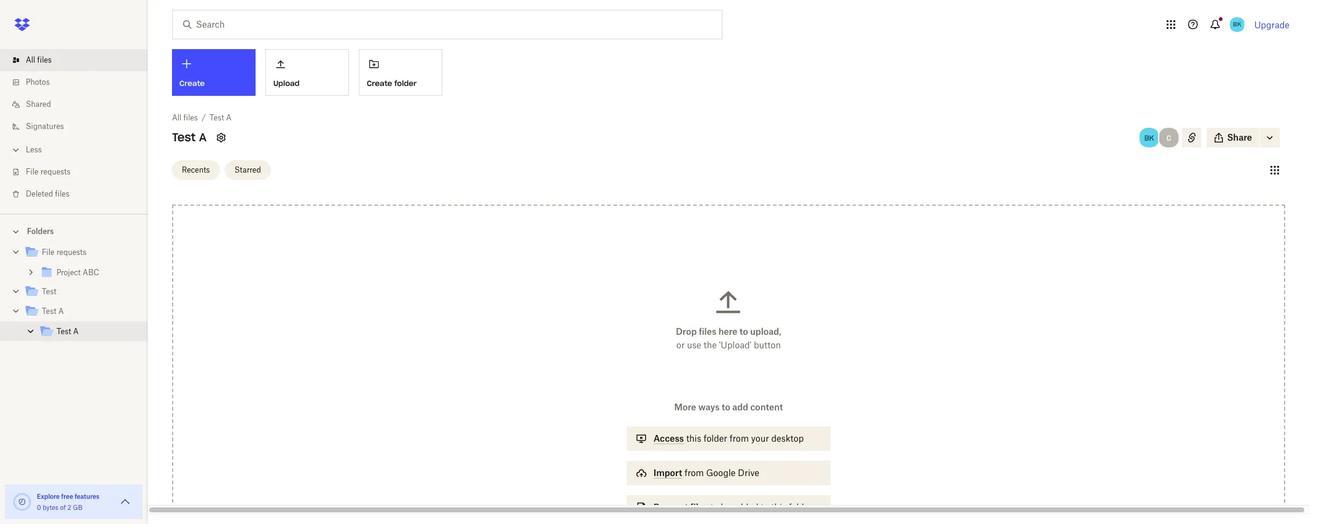 Task type: locate. For each thing, give the bounding box(es) containing it.
share
[[1228, 132, 1253, 143]]

bk left c "button"
[[1145, 133, 1155, 142]]

file
[[26, 167, 39, 176], [42, 248, 54, 257]]

all files link
[[10, 49, 148, 71], [172, 112, 198, 124]]

more ways to add content element
[[624, 401, 834, 524]]

1 horizontal spatial all files link
[[172, 112, 198, 124]]

2 vertical spatial folder
[[789, 502, 813, 513]]

files up 'photos'
[[37, 55, 52, 65]]

group
[[0, 240, 148, 350]]

1 vertical spatial file requests
[[42, 248, 87, 257]]

0 vertical spatial file
[[26, 167, 39, 176]]

files left be on the bottom right
[[691, 502, 708, 513]]

this
[[687, 433, 702, 444], [772, 502, 787, 513]]

file down less
[[26, 167, 39, 176]]

all up 'photos'
[[26, 55, 35, 65]]

bk button
[[1228, 15, 1248, 34]]

or
[[677, 340, 685, 350]]

ways
[[699, 402, 720, 413]]

gb
[[73, 504, 82, 512]]

1 vertical spatial test a
[[42, 307, 64, 316]]

files for drop files here to upload, or use the 'upload' button
[[699, 326, 717, 337]]

from right import
[[685, 468, 704, 478]]

signatures
[[26, 122, 64, 131]]

0 horizontal spatial create
[[180, 79, 205, 88]]

folder
[[395, 79, 417, 88], [704, 433, 728, 444], [789, 502, 813, 513]]

file down folders at top left
[[42, 248, 54, 257]]

a
[[226, 113, 232, 122], [199, 130, 207, 144], [58, 307, 64, 316], [73, 327, 79, 336]]

bk left upgrade
[[1234, 20, 1242, 28]]

2
[[67, 504, 71, 512]]

upload button
[[266, 49, 349, 96]]

1 vertical spatial from
[[685, 468, 704, 478]]

all files link up shared link
[[10, 49, 148, 71]]

import
[[654, 468, 683, 478]]

file requests up deleted files
[[26, 167, 71, 176]]

1 horizontal spatial create
[[367, 79, 392, 88]]

1 horizontal spatial all
[[172, 113, 182, 122]]

this right the added
[[772, 502, 787, 513]]

upgrade link
[[1255, 19, 1290, 30]]

all
[[26, 55, 35, 65], [172, 113, 182, 122]]

requests inside list
[[41, 167, 71, 176]]

Search in folder "Dropbox" text field
[[196, 18, 697, 31]]

file requests
[[26, 167, 71, 176], [42, 248, 87, 257]]

create inside button
[[367, 79, 392, 88]]

all files
[[26, 55, 52, 65]]

0 vertical spatial bk
[[1234, 20, 1242, 28]]

requests up deleted files
[[41, 167, 71, 176]]

files inside more ways to add content element
[[691, 502, 708, 513]]

files inside list item
[[37, 55, 52, 65]]

request
[[654, 502, 689, 513]]

access
[[654, 433, 684, 444]]

to
[[740, 326, 749, 337], [722, 402, 731, 413], [711, 502, 719, 513], [761, 502, 769, 513]]

files up the
[[699, 326, 717, 337]]

shared
[[26, 100, 51, 109]]

project abc link
[[39, 265, 138, 282]]

access this folder from your desktop
[[654, 433, 804, 444]]

features
[[75, 493, 100, 500]]

1 horizontal spatial this
[[772, 502, 787, 513]]

file inside list
[[26, 167, 39, 176]]

to left the add
[[722, 402, 731, 413]]

from
[[730, 433, 749, 444], [685, 468, 704, 478]]

0 horizontal spatial all
[[26, 55, 35, 65]]

0 horizontal spatial folder
[[395, 79, 417, 88]]

drop
[[676, 326, 697, 337]]

0 vertical spatial file requests
[[26, 167, 71, 176]]

test a
[[172, 130, 207, 144], [42, 307, 64, 316], [57, 327, 79, 336]]

1 vertical spatial folder
[[704, 433, 728, 444]]

drop files here to upload, or use the 'upload' button
[[676, 326, 782, 350]]

files right the deleted
[[55, 189, 70, 199]]

0 vertical spatial folder
[[395, 79, 417, 88]]

folder inside button
[[395, 79, 417, 88]]

1 vertical spatial file requests link
[[25, 245, 138, 261]]

0 vertical spatial all
[[26, 55, 35, 65]]

folders
[[27, 227, 54, 236]]

file requests up project
[[42, 248, 87, 257]]

project abc
[[57, 268, 99, 277]]

test
[[210, 113, 224, 122], [172, 130, 196, 144], [42, 287, 56, 296], [42, 307, 56, 316], [57, 327, 71, 336]]

import from google drive
[[654, 468, 760, 478]]

recents
[[182, 165, 210, 174]]

files
[[37, 55, 52, 65], [184, 113, 198, 122], [55, 189, 70, 199], [699, 326, 717, 337], [691, 502, 708, 513]]

requests up project
[[56, 248, 87, 257]]

request files to be added to this folder
[[654, 502, 813, 513]]

upload
[[274, 79, 300, 88]]

0 vertical spatial requests
[[41, 167, 71, 176]]

deleted files link
[[10, 183, 148, 205]]

0 vertical spatial test a link
[[210, 112, 232, 124]]

from left your
[[730, 433, 749, 444]]

0 vertical spatial all files link
[[10, 49, 148, 71]]

c button
[[1159, 127, 1181, 149]]

bytes
[[43, 504, 58, 512]]

1 horizontal spatial bk
[[1234, 20, 1242, 28]]

0 vertical spatial file requests link
[[10, 161, 148, 183]]

deleted files
[[26, 189, 70, 199]]

all left /
[[172, 113, 182, 122]]

google
[[707, 468, 736, 478]]

bk inside button
[[1145, 133, 1155, 142]]

to right here
[[740, 326, 749, 337]]

file requests link up deleted files
[[10, 161, 148, 183]]

folders button
[[0, 222, 148, 240]]

create for create folder
[[367, 79, 392, 88]]

bk
[[1234, 20, 1242, 28], [1145, 133, 1155, 142]]

all files link left /
[[172, 112, 198, 124]]

create
[[367, 79, 392, 88], [180, 79, 205, 88]]

recents button
[[172, 160, 220, 180]]

bk inside dropdown button
[[1234, 20, 1242, 28]]

bk button
[[1139, 127, 1161, 149]]

upload,
[[751, 326, 782, 337]]

1 vertical spatial file
[[42, 248, 54, 257]]

1 vertical spatial bk
[[1145, 133, 1155, 142]]

file requests link
[[10, 161, 148, 183], [25, 245, 138, 261]]

button
[[754, 340, 781, 350]]

all files / test a
[[172, 113, 232, 122]]

create inside popup button
[[180, 79, 205, 88]]

0 horizontal spatial from
[[685, 468, 704, 478]]

1 vertical spatial all
[[172, 113, 182, 122]]

1 horizontal spatial from
[[730, 433, 749, 444]]

list
[[0, 42, 148, 214]]

to right the added
[[761, 502, 769, 513]]

0 horizontal spatial bk
[[1145, 133, 1155, 142]]

0 horizontal spatial all files link
[[10, 49, 148, 71]]

requests
[[41, 167, 71, 176], [56, 248, 87, 257]]

0 horizontal spatial file
[[26, 167, 39, 176]]

0 horizontal spatial this
[[687, 433, 702, 444]]

files left /
[[184, 113, 198, 122]]

test a link
[[210, 112, 232, 124], [25, 304, 138, 320], [39, 324, 138, 341]]

files inside drop files here to upload, or use the 'upload' button
[[699, 326, 717, 337]]

file requests link up project abc
[[25, 245, 138, 261]]

this right access
[[687, 433, 702, 444]]

all inside list item
[[26, 55, 35, 65]]

'upload'
[[720, 340, 752, 350]]

0 vertical spatial test a
[[172, 130, 207, 144]]

photos
[[26, 77, 50, 87]]

all for all files
[[26, 55, 35, 65]]

explore free features 0 bytes of 2 gb
[[37, 493, 100, 512]]



Task type: describe. For each thing, give the bounding box(es) containing it.
drive
[[738, 468, 760, 478]]

file requests inside list
[[26, 167, 71, 176]]

bk for bk button
[[1145, 133, 1155, 142]]

1 horizontal spatial folder
[[704, 433, 728, 444]]

/
[[202, 113, 206, 122]]

2 horizontal spatial folder
[[789, 502, 813, 513]]

be
[[721, 502, 731, 513]]

1 vertical spatial all files link
[[172, 112, 198, 124]]

files for all files
[[37, 55, 52, 65]]

all files link inside list
[[10, 49, 148, 71]]

added
[[734, 502, 759, 513]]

quota usage element
[[12, 492, 32, 512]]

use
[[687, 340, 702, 350]]

less image
[[10, 144, 22, 156]]

create for create
[[180, 79, 205, 88]]

file requests link inside group
[[25, 245, 138, 261]]

more
[[675, 402, 697, 413]]

create folder button
[[359, 49, 443, 96]]

all for all files / test a
[[172, 113, 182, 122]]

to left be on the bottom right
[[711, 502, 719, 513]]

list containing all files
[[0, 42, 148, 214]]

0 vertical spatial from
[[730, 433, 749, 444]]

content
[[751, 402, 783, 413]]

all files list item
[[0, 49, 148, 71]]

here
[[719, 326, 738, 337]]

explore
[[37, 493, 60, 500]]

bk for bk dropdown button
[[1234, 20, 1242, 28]]

desktop
[[772, 433, 804, 444]]

photos link
[[10, 71, 148, 93]]

your
[[752, 433, 770, 444]]

2 vertical spatial test a link
[[39, 324, 138, 341]]

files for request files to be added to this folder
[[691, 502, 708, 513]]

test link
[[25, 284, 138, 301]]

1 horizontal spatial file
[[42, 248, 54, 257]]

0 vertical spatial this
[[687, 433, 702, 444]]

starred button
[[225, 160, 271, 180]]

upgrade
[[1255, 19, 1290, 30]]

to inside drop files here to upload, or use the 'upload' button
[[740, 326, 749, 337]]

starred
[[235, 165, 261, 174]]

create folder
[[367, 79, 417, 88]]

abc
[[83, 268, 99, 277]]

1 vertical spatial this
[[772, 502, 787, 513]]

less
[[26, 145, 42, 154]]

1 vertical spatial test a link
[[25, 304, 138, 320]]

create button
[[172, 49, 256, 96]]

share button
[[1207, 128, 1260, 148]]

folder settings image
[[214, 130, 229, 145]]

free
[[61, 493, 73, 500]]

more ways to add content
[[675, 402, 783, 413]]

2 vertical spatial test a
[[57, 327, 79, 336]]

shared link
[[10, 93, 148, 116]]

c
[[1167, 133, 1172, 142]]

the
[[704, 340, 717, 350]]

group containing file requests
[[0, 240, 148, 350]]

signatures link
[[10, 116, 148, 138]]

deleted
[[26, 189, 53, 199]]

1 vertical spatial requests
[[56, 248, 87, 257]]

of
[[60, 504, 66, 512]]

0
[[37, 504, 41, 512]]

dropbox image
[[10, 12, 34, 37]]

project
[[57, 268, 81, 277]]

files for all files / test a
[[184, 113, 198, 122]]

add
[[733, 402, 749, 413]]

files for deleted files
[[55, 189, 70, 199]]



Task type: vqa. For each thing, say whether or not it's contained in the screenshot.
'Back' button
no



